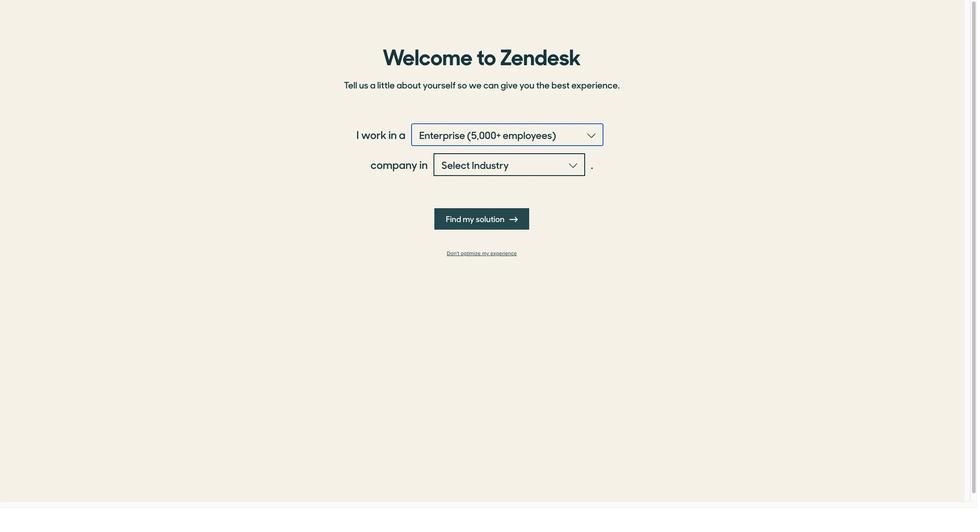 Task type: describe. For each thing, give the bounding box(es) containing it.
about
[[397, 78, 421, 91]]

arrow right image
[[510, 216, 518, 224]]

us
[[359, 78, 369, 91]]

1 horizontal spatial in
[[420, 157, 428, 172]]

don't
[[447, 251, 460, 257]]

1 vertical spatial a
[[399, 127, 406, 142]]

don't optimize my experience link
[[339, 251, 625, 257]]

experience
[[491, 251, 517, 257]]

1 horizontal spatial my
[[482, 251, 489, 257]]

optimize
[[461, 251, 481, 257]]

yourself
[[423, 78, 456, 91]]

company
[[371, 157, 418, 172]]

the
[[536, 78, 550, 91]]

i
[[357, 127, 359, 142]]

zendesk
[[500, 40, 581, 71]]



Task type: vqa. For each thing, say whether or not it's contained in the screenshot.
solution
yes



Task type: locate. For each thing, give the bounding box(es) containing it.
0 horizontal spatial in
[[389, 127, 397, 142]]

i work in a
[[357, 127, 406, 142]]

my inside 'button'
[[463, 214, 475, 225]]

can
[[484, 78, 499, 91]]

little
[[378, 78, 395, 91]]

my right find
[[463, 214, 475, 225]]

in right company
[[420, 157, 428, 172]]

my
[[463, 214, 475, 225], [482, 251, 489, 257]]

find     my solution
[[446, 214, 506, 225]]

work
[[361, 127, 387, 142]]

so
[[458, 78, 467, 91]]

1 vertical spatial my
[[482, 251, 489, 257]]

find     my solution button
[[435, 209, 530, 230]]

experience.
[[572, 78, 620, 91]]

0 horizontal spatial a
[[370, 78, 376, 91]]

tell
[[344, 78, 357, 91]]

my right optimize at the left of the page
[[482, 251, 489, 257]]

a right us
[[370, 78, 376, 91]]

a
[[370, 78, 376, 91], [399, 127, 406, 142]]

to
[[477, 40, 496, 71]]

a right work
[[399, 127, 406, 142]]

give
[[501, 78, 518, 91]]

welcome
[[383, 40, 473, 71]]

solution
[[476, 214, 505, 225]]

in
[[389, 127, 397, 142], [420, 157, 428, 172]]

you
[[520, 78, 535, 91]]

tell us a little about yourself so we can give you the best experience.
[[344, 78, 620, 91]]

in right work
[[389, 127, 397, 142]]

0 vertical spatial in
[[389, 127, 397, 142]]

don't optimize my experience
[[447, 251, 517, 257]]

find
[[446, 214, 461, 225]]

.
[[591, 157, 594, 172]]

1 horizontal spatial a
[[399, 127, 406, 142]]

best
[[552, 78, 570, 91]]

0 vertical spatial a
[[370, 78, 376, 91]]

welcome to zendesk
[[383, 40, 581, 71]]

0 horizontal spatial my
[[463, 214, 475, 225]]

company in
[[371, 157, 428, 172]]

0 vertical spatial my
[[463, 214, 475, 225]]

we
[[469, 78, 482, 91]]

1 vertical spatial in
[[420, 157, 428, 172]]



